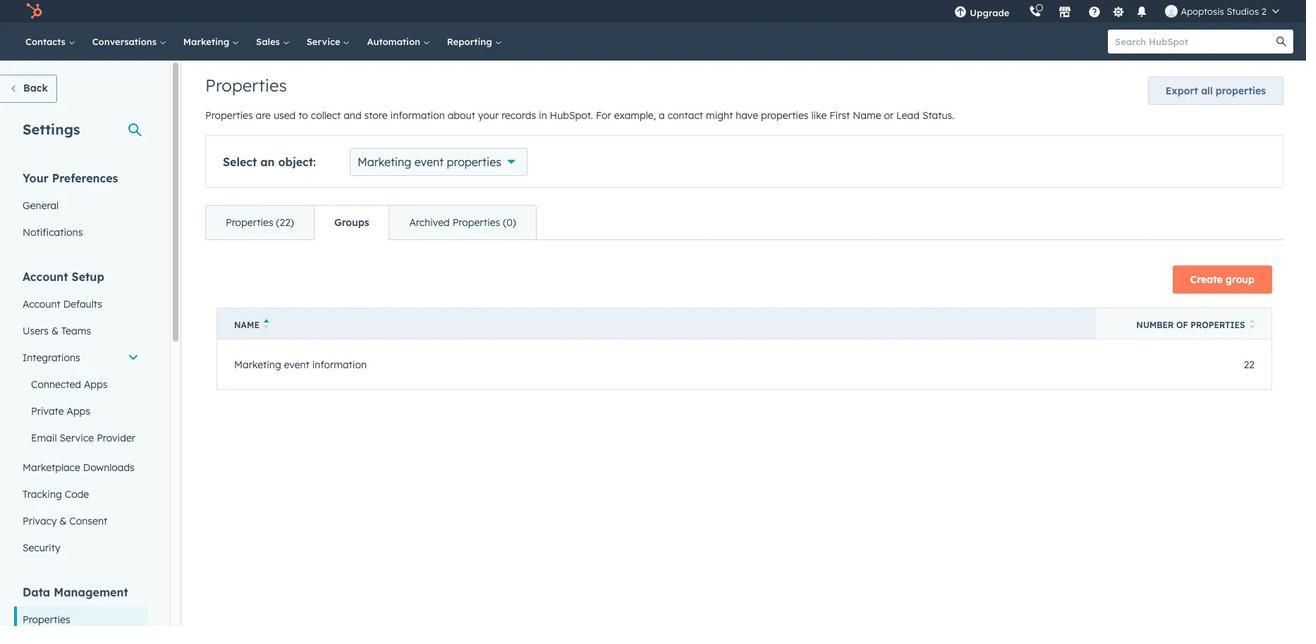 Task type: vqa. For each thing, say whether or not it's contained in the screenshot.
THE STATUS. at the top right of the page
yes



Task type: describe. For each thing, give the bounding box(es) containing it.
upgrade image
[[954, 6, 967, 19]]

status.
[[922, 109, 954, 122]]

marketing event properties
[[358, 155, 501, 169]]

press to sort. element
[[1249, 319, 1255, 331]]

properties (22)
[[226, 217, 294, 229]]

first
[[829, 109, 850, 122]]

archived
[[409, 217, 450, 229]]

menu containing apoptosis studios 2
[[945, 0, 1289, 23]]

tracking code
[[23, 489, 89, 501]]

tab list containing properties (22)
[[205, 205, 536, 240]]

properties for number of properties
[[1191, 320, 1245, 331]]

ascending sort. press to sort descending. image
[[264, 319, 269, 329]]

security link
[[14, 535, 147, 562]]

reporting link
[[438, 23, 510, 61]]

your
[[23, 171, 49, 185]]

(22)
[[276, 217, 294, 229]]

create
[[1190, 274, 1223, 286]]

1 horizontal spatial name
[[853, 109, 881, 122]]

integrations button
[[14, 345, 147, 372]]

2
[[1262, 6, 1267, 17]]

event for information
[[284, 359, 309, 371]]

management
[[54, 586, 128, 600]]

archived properties (0)
[[409, 217, 516, 229]]

automation link
[[359, 23, 438, 61]]

create group button
[[1173, 266, 1272, 294]]

in
[[539, 109, 547, 122]]

your
[[478, 109, 499, 122]]

marketplaces image
[[1059, 6, 1072, 19]]

(0)
[[503, 217, 516, 229]]

a
[[659, 109, 665, 122]]

security
[[23, 542, 60, 555]]

for
[[596, 109, 611, 122]]

contacts link
[[17, 23, 84, 61]]

users
[[23, 325, 49, 338]]

email
[[31, 432, 57, 445]]

account defaults link
[[14, 291, 147, 318]]

settings image
[[1112, 6, 1125, 19]]

teams
[[61, 325, 91, 338]]

privacy & consent link
[[14, 508, 147, 535]]

properties for properties are used to collect and store information about your records in hubspot. for example, a contact might have properties like first name or lead status.
[[205, 109, 253, 122]]

properties left "like"
[[761, 109, 809, 122]]

1 horizontal spatial information
[[390, 109, 445, 122]]

marketing link
[[175, 23, 248, 61]]

number
[[1136, 320, 1174, 331]]

conversations
[[92, 36, 159, 47]]

number of properties
[[1136, 320, 1245, 331]]

22
[[1244, 359, 1255, 371]]

marketplace
[[23, 462, 80, 475]]

properties for export all properties
[[1216, 85, 1266, 97]]

notifications button
[[1130, 0, 1154, 23]]

properties (22) link
[[206, 206, 314, 240]]

back
[[23, 82, 48, 94]]

account for account setup
[[23, 270, 68, 284]]

hubspot link
[[17, 3, 53, 20]]

private apps link
[[14, 398, 147, 425]]

apoptosis studios 2 button
[[1157, 0, 1288, 23]]

properties for marketing event properties
[[447, 155, 501, 169]]

integrations
[[23, 352, 80, 365]]

calling icon image
[[1029, 6, 1042, 18]]

your preferences element
[[14, 171, 147, 246]]

marketing for marketing event information
[[234, 359, 281, 371]]

of
[[1176, 320, 1188, 331]]

object:
[[278, 155, 316, 169]]

event for properties
[[415, 155, 444, 169]]

lead
[[896, 109, 920, 122]]

preferences
[[52, 171, 118, 185]]

like
[[811, 109, 827, 122]]

connected apps
[[31, 379, 108, 391]]

provider
[[97, 432, 135, 445]]

properties for properties
[[205, 75, 287, 96]]

groups
[[334, 217, 369, 229]]

notifications link
[[14, 219, 147, 246]]

privacy
[[23, 516, 57, 528]]

search image
[[1276, 37, 1286, 47]]

apoptosis studios 2
[[1181, 6, 1267, 17]]

data management element
[[14, 585, 147, 627]]

& for users
[[51, 325, 58, 338]]

private apps
[[31, 406, 90, 418]]

marketing event properties button
[[350, 148, 528, 176]]

store
[[364, 109, 388, 122]]



Task type: locate. For each thing, give the bounding box(es) containing it.
name
[[853, 109, 881, 122], [234, 320, 259, 331]]

properties right the "all"
[[1216, 85, 1266, 97]]

properties are used to collect and store information about your records in hubspot. for example, a contact might have properties like first name or lead status.
[[205, 109, 954, 122]]

1 vertical spatial &
[[59, 516, 67, 528]]

2 account from the top
[[23, 298, 60, 311]]

0 vertical spatial service
[[307, 36, 343, 47]]

users & teams
[[23, 325, 91, 338]]

properties left are
[[205, 109, 253, 122]]

marketing for marketing event properties
[[358, 155, 411, 169]]

conversations link
[[84, 23, 175, 61]]

have
[[736, 109, 758, 122]]

properties
[[205, 75, 287, 96], [205, 109, 253, 122], [226, 217, 273, 229], [452, 217, 500, 229]]

0 vertical spatial apps
[[84, 379, 108, 391]]

code
[[65, 489, 89, 501]]

contact
[[668, 109, 703, 122]]

service inside account setup element
[[60, 432, 94, 445]]

0 horizontal spatial event
[[284, 359, 309, 371]]

1 horizontal spatial event
[[415, 155, 444, 169]]

sales
[[256, 36, 283, 47]]

0 horizontal spatial service
[[60, 432, 94, 445]]

marketing for marketing
[[183, 36, 232, 47]]

account up users
[[23, 298, 60, 311]]

export all properties
[[1166, 85, 1266, 97]]

notifications
[[23, 226, 83, 239]]

data management
[[23, 586, 128, 600]]

connected apps link
[[14, 372, 147, 398]]

create group
[[1190, 274, 1255, 286]]

1 horizontal spatial service
[[307, 36, 343, 47]]

back link
[[0, 75, 57, 103]]

account
[[23, 270, 68, 284], [23, 298, 60, 311]]

search button
[[1269, 30, 1293, 54]]

marketplaces button
[[1050, 0, 1080, 23]]

are
[[256, 109, 271, 122]]

collect
[[311, 109, 341, 122]]

to
[[298, 109, 308, 122]]

0 vertical spatial &
[[51, 325, 58, 338]]

defaults
[[63, 298, 102, 311]]

properties left "(22)"
[[226, 217, 273, 229]]

Search HubSpot search field
[[1108, 30, 1281, 54]]

apps up email service provider link
[[67, 406, 90, 418]]

1 vertical spatial information
[[312, 359, 367, 371]]

marketing inside marketing event properties popup button
[[358, 155, 411, 169]]

& right users
[[51, 325, 58, 338]]

and
[[344, 109, 361, 122]]

0 horizontal spatial name
[[234, 320, 259, 331]]

group
[[1226, 274, 1255, 286]]

privacy & consent
[[23, 516, 107, 528]]

2 horizontal spatial marketing
[[358, 155, 411, 169]]

properties down the about
[[447, 155, 501, 169]]

& right privacy
[[59, 516, 67, 528]]

marketplace downloads link
[[14, 455, 147, 482]]

account defaults
[[23, 298, 102, 311]]

email service provider
[[31, 432, 135, 445]]

upgrade
[[970, 7, 1009, 18]]

1 vertical spatial name
[[234, 320, 259, 331]]

name inside button
[[234, 320, 259, 331]]

account for account defaults
[[23, 298, 60, 311]]

automation
[[367, 36, 423, 47]]

account setup element
[[14, 269, 147, 562]]

0 horizontal spatial &
[[51, 325, 58, 338]]

ascending sort. press to sort descending. element
[[264, 319, 269, 331]]

consent
[[69, 516, 107, 528]]

marketing down store on the left of the page
[[358, 155, 411, 169]]

apps for connected apps
[[84, 379, 108, 391]]

notifications image
[[1136, 6, 1148, 19]]

groups link
[[314, 206, 389, 240]]

service
[[307, 36, 343, 47], [60, 432, 94, 445]]

& for privacy
[[59, 516, 67, 528]]

marketing left sales
[[183, 36, 232, 47]]

press to sort. image
[[1249, 319, 1255, 329]]

an
[[260, 155, 275, 169]]

0 vertical spatial marketing
[[183, 36, 232, 47]]

might
[[706, 109, 733, 122]]

help button
[[1083, 0, 1107, 23]]

number of properties button
[[1096, 309, 1272, 340]]

2 vertical spatial marketing
[[234, 359, 281, 371]]

1 horizontal spatial marketing
[[234, 359, 281, 371]]

setup
[[72, 270, 104, 284]]

calling icon button
[[1024, 2, 1048, 20]]

0 horizontal spatial information
[[312, 359, 367, 371]]

archived properties (0) link
[[389, 206, 536, 240]]

email service provider link
[[14, 425, 147, 452]]

settings link
[[1110, 4, 1127, 19]]

marketing down ascending sort. press to sort descending. element
[[234, 359, 281, 371]]

tab list
[[205, 205, 536, 240]]

tab panel containing create group
[[205, 240, 1283, 413]]

properties inside 'link'
[[452, 217, 500, 229]]

tracking code link
[[14, 482, 147, 508]]

service link
[[298, 23, 359, 61]]

1 vertical spatial event
[[284, 359, 309, 371]]

1 vertical spatial apps
[[67, 406, 90, 418]]

1 vertical spatial service
[[60, 432, 94, 445]]

private
[[31, 406, 64, 418]]

name left or
[[853, 109, 881, 122]]

contacts
[[25, 36, 68, 47]]

general
[[23, 200, 59, 212]]

your preferences
[[23, 171, 118, 185]]

reporting
[[447, 36, 495, 47]]

1 vertical spatial marketing
[[358, 155, 411, 169]]

properties for properties (22)
[[226, 217, 273, 229]]

select an object:
[[223, 155, 316, 169]]

select
[[223, 155, 257, 169]]

0 horizontal spatial marketing
[[183, 36, 232, 47]]

0 vertical spatial account
[[23, 270, 68, 284]]

event inside marketing event properties popup button
[[415, 155, 444, 169]]

account up account defaults
[[23, 270, 68, 284]]

0 vertical spatial information
[[390, 109, 445, 122]]

hubspot.
[[550, 109, 593, 122]]

used
[[274, 109, 296, 122]]

tara schultz image
[[1165, 5, 1178, 18]]

apps for private apps
[[67, 406, 90, 418]]

properties left (0)
[[452, 217, 500, 229]]

account setup
[[23, 270, 104, 284]]

menu
[[945, 0, 1289, 23]]

hubspot image
[[25, 3, 42, 20]]

marketing inside marketing link
[[183, 36, 232, 47]]

service right sales link
[[307, 36, 343, 47]]

name left ascending sort. press to sort descending. element
[[234, 320, 259, 331]]

sales link
[[248, 23, 298, 61]]

or
[[884, 109, 894, 122]]

export all properties button
[[1148, 77, 1283, 105]]

properties inside popup button
[[447, 155, 501, 169]]

settings
[[23, 121, 80, 138]]

apps up private apps link
[[84, 379, 108, 391]]

connected
[[31, 379, 81, 391]]

menu item
[[1019, 0, 1022, 23]]

properties up are
[[205, 75, 287, 96]]

name button
[[217, 309, 1096, 340]]

1 vertical spatial account
[[23, 298, 60, 311]]

studios
[[1227, 6, 1259, 17]]

properties left the press to sort. element at the right bottom
[[1191, 320, 1245, 331]]

tab panel
[[205, 240, 1283, 413]]

service down private apps link
[[60, 432, 94, 445]]

tracking
[[23, 489, 62, 501]]

export
[[1166, 85, 1198, 97]]

1 horizontal spatial &
[[59, 516, 67, 528]]

marketplace downloads
[[23, 462, 135, 475]]

help image
[[1088, 6, 1101, 19]]

&
[[51, 325, 58, 338], [59, 516, 67, 528]]

example,
[[614, 109, 656, 122]]

0 vertical spatial name
[[853, 109, 881, 122]]

1 account from the top
[[23, 270, 68, 284]]

marketing event information
[[234, 359, 367, 371]]

apoptosis
[[1181, 6, 1224, 17]]

0 vertical spatial event
[[415, 155, 444, 169]]



